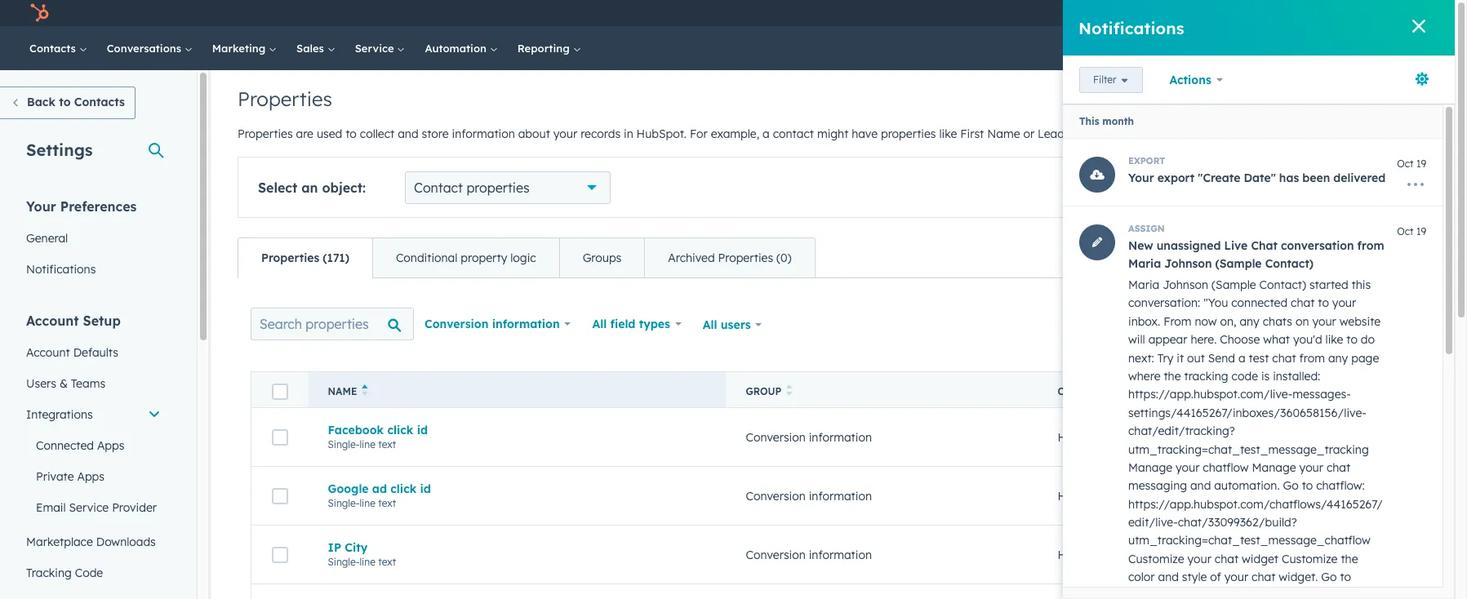 Task type: vqa. For each thing, say whether or not it's contained in the screenshot.
Close icon
no



Task type: describe. For each thing, give the bounding box(es) containing it.
connected apps
[[36, 439, 125, 453]]

your
[[26, 198, 56, 215]]

google ad click id button
[[328, 481, 707, 496]]

email service provider link
[[16, 492, 171, 523]]

tracking code
[[26, 566, 103, 581]]

users
[[26, 376, 56, 391]]

text inside google ad click id single-line text
[[378, 497, 396, 509]]

tracking code link
[[16, 558, 171, 589]]

account setup
[[26, 313, 121, 329]]

conversion inside popup button
[[425, 317, 489, 332]]

properties left (0)
[[718, 251, 773, 265]]

hubspot for ip city
[[1058, 548, 1106, 562]]

go
[[1276, 180, 1293, 195]]

conversion for ip city
[[746, 548, 806, 562]]

account for account setup
[[26, 313, 79, 329]]

reporting link
[[508, 26, 591, 70]]

account for account defaults
[[26, 345, 70, 360]]

0 vertical spatial name
[[987, 127, 1020, 141]]

used
[[1342, 385, 1369, 398]]

click inside google ad click id single-line text
[[391, 481, 417, 496]]

menu containing apoptosis studios 2
[[1061, 0, 1436, 26]]

contact properties button
[[405, 171, 611, 204]]

collect
[[360, 127, 395, 141]]

go to contacts settings
[[1276, 180, 1409, 195]]

hubspot for google ad click id
[[1058, 489, 1106, 503]]

all for all users
[[703, 318, 717, 332]]

properties (171)
[[261, 251, 349, 265]]

export all properties button
[[1272, 89, 1429, 122]]

back to contacts link
[[0, 87, 135, 119]]

facebook click id button
[[328, 423, 707, 437]]

contacts
[[1311, 180, 1360, 195]]

1 vertical spatial contacts
[[74, 95, 125, 109]]

private apps link
[[16, 461, 171, 492]]

contact
[[414, 180, 463, 196]]

settings
[[1364, 180, 1409, 195]]

line inside facebook click id single-line text
[[360, 438, 376, 450]]

automation link
[[415, 26, 508, 70]]

calling icon button
[[1128, 2, 1156, 24]]

single- inside ip city single-line text
[[328, 556, 360, 568]]

hubspot for facebook click id
[[1058, 430, 1106, 445]]

object:
[[322, 180, 366, 196]]

by
[[1106, 385, 1119, 398]]

properties for properties are used to collect and store information about your records in hubspot. for example, a contact might have properties like first name or lead status.
[[238, 127, 293, 141]]

create property
[[1329, 318, 1402, 331]]

apps for private apps
[[77, 470, 105, 484]]

conversion information for google ad click id
[[746, 489, 872, 503]]

notifications
[[26, 262, 96, 277]]

tab list containing properties (171)
[[238, 238, 816, 278]]

conditional property logic
[[396, 251, 536, 265]]

hubspot.
[[637, 127, 687, 141]]

conversion information for facebook click id
[[746, 430, 872, 445]]

marketplace
[[26, 535, 93, 550]]

sales
[[296, 42, 327, 55]]

to for go
[[1296, 180, 1308, 195]]

notifications link
[[16, 254, 171, 285]]

code
[[75, 566, 103, 581]]

apps for connected apps
[[97, 439, 125, 453]]

general
[[26, 231, 68, 246]]

city
[[345, 540, 368, 555]]

information for facebook click id
[[809, 430, 872, 445]]

or
[[1024, 127, 1035, 141]]

private
[[36, 470, 74, 484]]

contact properties
[[414, 180, 530, 196]]

properties for properties
[[238, 87, 332, 111]]

users & teams link
[[16, 368, 171, 399]]

properties are used to collect and store information about your records in hubspot. for example, a contact might have properties like first name or lead status.
[[238, 127, 1105, 141]]

used in
[[1342, 385, 1385, 398]]

email service provider
[[36, 501, 157, 515]]

an
[[301, 180, 318, 196]]

data quality
[[1188, 98, 1262, 113]]

account defaults link
[[16, 337, 171, 368]]

first
[[961, 127, 984, 141]]

1 vertical spatial properties
[[881, 127, 936, 141]]

setup
[[83, 313, 121, 329]]

export all properties
[[1293, 98, 1409, 113]]

reporting
[[518, 42, 573, 55]]

created by
[[1058, 385, 1119, 398]]

properties for properties (171)
[[261, 251, 320, 265]]

apoptosis studios 2
[[1310, 7, 1410, 20]]

create property button
[[1315, 312, 1416, 338]]

groups link
[[559, 238, 645, 278]]

your preferences element
[[16, 198, 171, 285]]

line inside ip city single-line text
[[360, 556, 376, 568]]

downloads
[[96, 535, 156, 550]]

tracking
[[26, 566, 72, 581]]

created
[[1058, 385, 1103, 398]]

information for google ad click id
[[809, 489, 872, 503]]

conversion information for ip city
[[746, 548, 872, 562]]

integrations
[[26, 408, 93, 422]]

properties inside popup button
[[467, 180, 530, 196]]

group button
[[726, 372, 1038, 408]]

to for back
[[59, 95, 71, 109]]

text inside ip city single-line text
[[378, 556, 396, 568]]

about
[[518, 127, 550, 141]]

contact
[[773, 127, 814, 141]]

provider
[[112, 501, 157, 515]]

types
[[639, 317, 670, 332]]

1 vertical spatial to
[[346, 127, 357, 141]]

account setup element
[[16, 312, 171, 599]]

name inside name button
[[328, 385, 357, 398]]

preferences
[[60, 198, 137, 215]]

go to contacts settings button
[[1276, 180, 1409, 195]]

notifications image
[[1258, 7, 1273, 22]]

facebook click id single-line text
[[328, 423, 428, 450]]

notifications button
[[1251, 0, 1279, 26]]

for
[[690, 127, 708, 141]]



Task type: locate. For each thing, give the bounding box(es) containing it.
facebook
[[328, 423, 384, 437]]

service link
[[345, 26, 415, 70]]

conversion information inside conversion information popup button
[[425, 317, 560, 332]]

search button
[[1413, 34, 1441, 62]]

archived properties (0) link
[[645, 238, 815, 278]]

2 horizontal spatial properties
[[1351, 98, 1409, 113]]

1 vertical spatial single-
[[328, 497, 360, 509]]

2 vertical spatial text
[[378, 556, 396, 568]]

1 press to sort. element from the left
[[787, 385, 793, 399]]

properties left (171)
[[261, 251, 320, 265]]

defaults
[[73, 345, 118, 360]]

2 horizontal spatial to
[[1296, 180, 1308, 195]]

data
[[1188, 98, 1216, 113]]

(0)
[[777, 251, 792, 265]]

account
[[26, 313, 79, 329], [26, 345, 70, 360]]

a
[[763, 127, 770, 141]]

account up users
[[26, 345, 70, 360]]

property
[[461, 251, 507, 265], [1362, 318, 1402, 331]]

id inside google ad click id single-line text
[[420, 481, 431, 496]]

settings image
[[1231, 7, 1245, 22]]

name
[[987, 127, 1020, 141], [328, 385, 357, 398]]

2 single- from the top
[[328, 497, 360, 509]]

integrations button
[[16, 399, 171, 430]]

logic
[[511, 251, 536, 265]]

all inside all field types popup button
[[592, 317, 607, 332]]

click right facebook at the left bottom of the page
[[387, 423, 414, 437]]

0 horizontal spatial to
[[59, 95, 71, 109]]

all
[[1334, 98, 1347, 113]]

press to sort. image
[[787, 385, 793, 396], [1124, 385, 1130, 396]]

hubspot
[[1058, 430, 1106, 445], [1058, 489, 1106, 503], [1058, 548, 1106, 562]]

export
[[1293, 98, 1330, 113]]

property for create
[[1362, 318, 1402, 331]]

2 hubspot from the top
[[1058, 489, 1106, 503]]

1 horizontal spatial name
[[987, 127, 1020, 141]]

apps up email service provider link
[[77, 470, 105, 484]]

0 horizontal spatial all
[[592, 317, 607, 332]]

search image
[[1421, 42, 1432, 54]]

properties
[[238, 87, 332, 111], [238, 127, 293, 141], [261, 251, 320, 265], [718, 251, 773, 265]]

0 vertical spatial account
[[26, 313, 79, 329]]

help button
[[1197, 0, 1225, 26]]

line inside google ad click id single-line text
[[360, 497, 376, 509]]

marketplaces image
[[1169, 7, 1184, 22]]

press to sort. image for created by
[[1124, 385, 1130, 396]]

press to sort. image for group
[[787, 385, 793, 396]]

1 line from the top
[[360, 438, 376, 450]]

single- down facebook at the left bottom of the page
[[328, 438, 360, 450]]

2 press to sort. element from the left
[[1124, 385, 1130, 399]]

select an object:
[[258, 180, 366, 196]]

1 vertical spatial property
[[1362, 318, 1402, 331]]

1 horizontal spatial all
[[703, 318, 717, 332]]

private apps
[[36, 470, 105, 484]]

1 vertical spatial hubspot
[[1058, 489, 1106, 503]]

id
[[417, 423, 428, 437], [420, 481, 431, 496]]

used in button
[[1318, 372, 1416, 408]]

contacts down hubspot link
[[29, 42, 79, 55]]

press to sort. element for created by
[[1124, 385, 1130, 399]]

contacts
[[29, 42, 79, 55], [74, 95, 125, 109]]

press to sort. element inside group button
[[787, 385, 793, 399]]

single- inside google ad click id single-line text
[[328, 497, 360, 509]]

to right used at the top of page
[[346, 127, 357, 141]]

ip city button
[[328, 540, 707, 555]]

Search HubSpot search field
[[1226, 34, 1426, 62]]

1 vertical spatial line
[[360, 497, 376, 509]]

2 vertical spatial single-
[[328, 556, 360, 568]]

help image
[[1203, 7, 1218, 22]]

1 vertical spatial text
[[378, 497, 396, 509]]

general link
[[16, 223, 171, 254]]

hubspot link
[[20, 3, 61, 23]]

tab panel containing conversion information
[[238, 278, 1429, 599]]

0 vertical spatial property
[[461, 251, 507, 265]]

0 vertical spatial text
[[378, 438, 396, 450]]

click inside facebook click id single-line text
[[387, 423, 414, 437]]

3 single- from the top
[[328, 556, 360, 568]]

press to sort. element right 'by'
[[1124, 385, 1130, 399]]

1 vertical spatial id
[[420, 481, 431, 496]]

records
[[581, 127, 621, 141]]

in
[[1372, 385, 1385, 398]]

property left the 'logic'
[[461, 251, 507, 265]]

conversion for facebook click id
[[746, 430, 806, 445]]

1 horizontal spatial press to sort. image
[[1124, 385, 1130, 396]]

property for conditional
[[461, 251, 507, 265]]

properties inside "link"
[[261, 251, 320, 265]]

single- down google
[[328, 497, 360, 509]]

1 vertical spatial account
[[26, 345, 70, 360]]

0 vertical spatial apps
[[97, 439, 125, 453]]

service down 'private apps' link
[[69, 501, 109, 515]]

press to sort. image inside created by button
[[1124, 385, 1130, 396]]

0 vertical spatial contacts
[[29, 42, 79, 55]]

2 vertical spatial hubspot
[[1058, 548, 1106, 562]]

3 line from the top
[[360, 556, 376, 568]]

all field types
[[592, 317, 670, 332]]

field
[[610, 317, 636, 332]]

0 vertical spatial id
[[417, 423, 428, 437]]

ascending sort. press to sort descending. image
[[362, 385, 368, 396]]

press to sort. element for group
[[787, 385, 793, 399]]

3 text from the top
[[378, 556, 396, 568]]

tab list
[[238, 238, 816, 278]]

google
[[328, 481, 369, 496]]

1 horizontal spatial property
[[1362, 318, 1402, 331]]

conditional property logic link
[[372, 238, 559, 278]]

conversations
[[107, 42, 184, 55]]

id right facebook at the left bottom of the page
[[417, 423, 428, 437]]

select
[[258, 180, 297, 196]]

0 vertical spatial line
[[360, 438, 376, 450]]

contacts link
[[20, 26, 97, 70]]

0 horizontal spatial service
[[69, 501, 109, 515]]

google ad click id single-line text
[[328, 481, 431, 509]]

2 vertical spatial line
[[360, 556, 376, 568]]

property inside create property button
[[1362, 318, 1402, 331]]

properties
[[1351, 98, 1409, 113], [881, 127, 936, 141], [467, 180, 530, 196]]

have
[[852, 127, 878, 141]]

name button
[[308, 372, 726, 408]]

apoptosis
[[1310, 7, 1360, 20]]

conversion for google ad click id
[[746, 489, 806, 503]]

0 vertical spatial to
[[59, 95, 71, 109]]

connected apps link
[[16, 430, 171, 461]]

3 hubspot from the top
[[1058, 548, 1106, 562]]

press to sort. element right group
[[787, 385, 793, 399]]

ascending sort. press to sort descending. element
[[362, 385, 368, 399]]

automation
[[425, 42, 490, 55]]

0 horizontal spatial name
[[328, 385, 357, 398]]

created by button
[[1038, 372, 1318, 408]]

information
[[452, 127, 515, 141], [492, 317, 560, 332], [809, 430, 872, 445], [809, 489, 872, 503], [809, 548, 872, 562]]

2 text from the top
[[378, 497, 396, 509]]

text down ad
[[378, 497, 396, 509]]

account up account defaults
[[26, 313, 79, 329]]

click right ad
[[391, 481, 417, 496]]

0 vertical spatial service
[[355, 42, 397, 55]]

all for all field types
[[592, 317, 607, 332]]

click
[[387, 423, 414, 437], [391, 481, 417, 496]]

id right ad
[[420, 481, 431, 496]]

id inside facebook click id single-line text
[[417, 423, 428, 437]]

single- down ip
[[328, 556, 360, 568]]

2 line from the top
[[360, 497, 376, 509]]

all left users
[[703, 318, 717, 332]]

0 horizontal spatial press to sort. image
[[787, 385, 793, 396]]

service right sales link
[[355, 42, 397, 55]]

tab panel
[[238, 278, 1429, 599]]

status.
[[1068, 127, 1105, 141]]

name left or
[[987, 127, 1020, 141]]

line down facebook at the left bottom of the page
[[360, 438, 376, 450]]

marketing
[[212, 42, 269, 55]]

ip city single-line text
[[328, 540, 396, 568]]

properties left are
[[238, 127, 293, 141]]

group
[[746, 385, 782, 398]]

users & teams
[[26, 376, 105, 391]]

property inside conditional property logic link
[[461, 251, 507, 265]]

Search search field
[[251, 308, 414, 341]]

text inside facebook click id single-line text
[[378, 438, 396, 450]]

hubspot image
[[29, 3, 49, 23]]

1 vertical spatial click
[[391, 481, 417, 496]]

are
[[296, 127, 314, 141]]

line down ad
[[360, 497, 376, 509]]

0 vertical spatial click
[[387, 423, 414, 437]]

all left field
[[592, 317, 607, 332]]

text down facebook at the left bottom of the page
[[378, 438, 396, 450]]

to
[[59, 95, 71, 109], [346, 127, 357, 141], [1296, 180, 1308, 195]]

used
[[317, 127, 342, 141]]

1 horizontal spatial press to sort. element
[[1124, 385, 1130, 399]]

properties left like
[[881, 127, 936, 141]]

menu
[[1061, 0, 1436, 26]]

press to sort. image inside group button
[[787, 385, 793, 396]]

information inside conversion information popup button
[[492, 317, 560, 332]]

to right go
[[1296, 180, 1308, 195]]

contacts right back
[[74, 95, 125, 109]]

calling icon image
[[1135, 7, 1149, 21]]

0 vertical spatial hubspot
[[1058, 430, 1106, 445]]

properties right 'contact'
[[467, 180, 530, 196]]

conversations link
[[97, 26, 202, 70]]

1 vertical spatial name
[[328, 385, 357, 398]]

line down city
[[360, 556, 376, 568]]

store
[[422, 127, 449, 141]]

1 single- from the top
[[328, 438, 360, 450]]

single- inside facebook click id single-line text
[[328, 438, 360, 450]]

0 vertical spatial properties
[[1351, 98, 1409, 113]]

1 vertical spatial service
[[69, 501, 109, 515]]

2 vertical spatial properties
[[467, 180, 530, 196]]

1 text from the top
[[378, 438, 396, 450]]

2 press to sort. image from the left
[[1124, 385, 1130, 396]]

properties up are
[[238, 87, 332, 111]]

to right back
[[59, 95, 71, 109]]

settings link
[[1228, 4, 1248, 22]]

1 horizontal spatial properties
[[881, 127, 936, 141]]

1 horizontal spatial to
[[346, 127, 357, 141]]

your preferences
[[26, 198, 137, 215]]

lead
[[1038, 127, 1065, 141]]

your
[[554, 127, 578, 141]]

press to sort. image right 'by'
[[1124, 385, 1130, 396]]

all users button
[[692, 308, 773, 342]]

marketing link
[[202, 26, 287, 70]]

marketplace downloads link
[[16, 527, 171, 558]]

press to sort. element
[[787, 385, 793, 399], [1124, 385, 1130, 399]]

0 horizontal spatial properties
[[467, 180, 530, 196]]

1 hubspot from the top
[[1058, 430, 1106, 445]]

account defaults
[[26, 345, 118, 360]]

2 account from the top
[[26, 345, 70, 360]]

1 vertical spatial apps
[[77, 470, 105, 484]]

back
[[27, 95, 55, 109]]

1 horizontal spatial service
[[355, 42, 397, 55]]

all inside all users popup button
[[703, 318, 717, 332]]

2 vertical spatial to
[[1296, 180, 1308, 195]]

press to sort. element inside created by button
[[1124, 385, 1130, 399]]

conversion information button
[[414, 308, 582, 341]]

upgrade image
[[1063, 7, 1078, 22]]

properties inside button
[[1351, 98, 1409, 113]]

0 horizontal spatial press to sort. element
[[787, 385, 793, 399]]

apps down integrations button
[[97, 439, 125, 453]]

press to sort. image right group
[[787, 385, 793, 396]]

information for ip city
[[809, 548, 872, 562]]

0 vertical spatial single-
[[328, 438, 360, 450]]

text down google ad click id single-line text
[[378, 556, 396, 568]]

all field types button
[[582, 308, 692, 341]]

0 horizontal spatial property
[[461, 251, 507, 265]]

data quality button
[[1154, 89, 1262, 122]]

property right create
[[1362, 318, 1402, 331]]

service inside account setup element
[[69, 501, 109, 515]]

1 account from the top
[[26, 313, 79, 329]]

all users
[[703, 318, 751, 332]]

name left ascending sort. press to sort descending. element
[[328, 385, 357, 398]]

1 press to sort. image from the left
[[787, 385, 793, 396]]

marketplaces button
[[1159, 0, 1194, 26]]

properties right 'all'
[[1351, 98, 1409, 113]]

archived
[[668, 251, 715, 265]]



